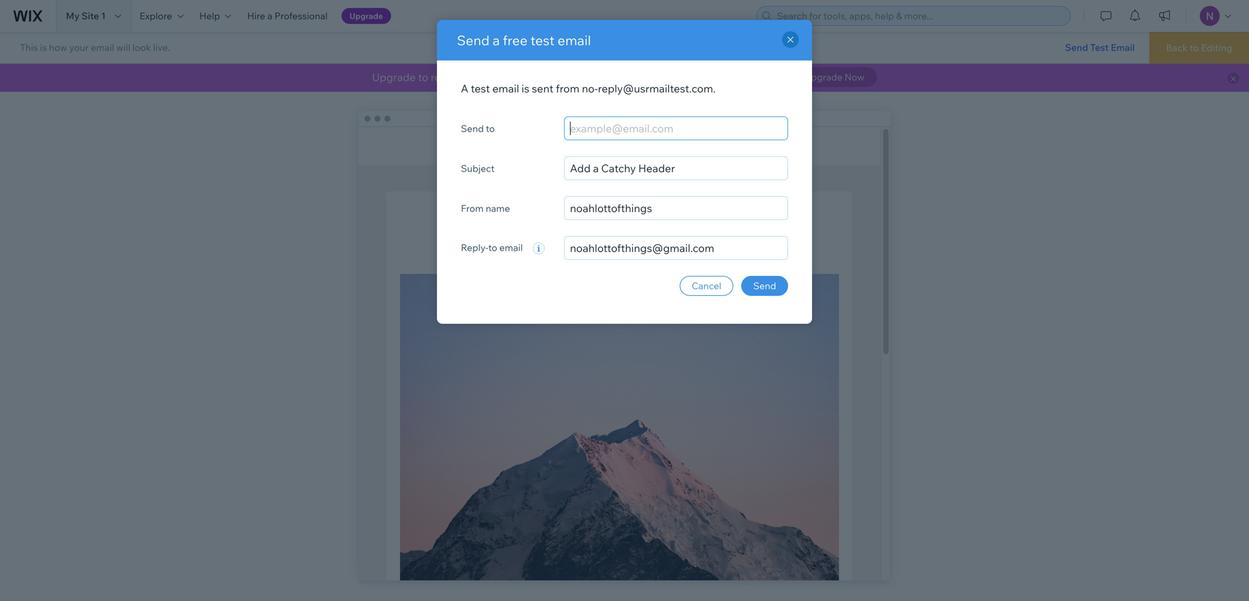 Task type: vqa. For each thing, say whether or not it's contained in the screenshot.
example@email.com field
yes



Task type: describe. For each thing, give the bounding box(es) containing it.
a for professional
[[268, 10, 273, 22]]

site
[[82, 10, 99, 22]]

example@email.com field for reply-to email
[[564, 236, 789, 260]]

send a free test email
[[457, 32, 591, 49]]

professional
[[275, 10, 328, 22]]

send for send test email
[[1066, 42, 1089, 53]]

subject
[[461, 163, 495, 174]]

back
[[1167, 42, 1189, 54]]

and
[[599, 71, 618, 84]]

a
[[461, 82, 469, 95]]

help button
[[192, 0, 239, 32]]

1
[[101, 10, 106, 22]]

email right reply-
[[500, 242, 523, 254]]

reply-
[[461, 242, 489, 254]]

0 horizontal spatial is
[[40, 42, 47, 53]]

look
[[133, 42, 151, 53]]

no-
[[582, 82, 598, 95]]

Enter a subject line... field
[[564, 156, 789, 180]]

sent
[[532, 82, 554, 95]]

.
[[714, 82, 716, 95]]

this
[[20, 42, 38, 53]]

to for send
[[486, 123, 495, 134]]

send button
[[742, 276, 789, 296]]

upgrade now
[[805, 71, 865, 83]]

back to editing
[[1167, 42, 1233, 54]]

Enter your name... field
[[564, 196, 789, 220]]

send to
[[461, 123, 495, 134]]

hire a professional link
[[239, 0, 336, 32]]

send for send
[[754, 280, 777, 292]]

editing
[[1202, 42, 1233, 54]]

upgrade for upgrade
[[350, 11, 383, 21]]

a test email is sent from no-reply@usrmailtest.com .
[[461, 82, 716, 95]]

1 vertical spatial is
[[522, 82, 530, 95]]

a for free
[[493, 32, 500, 49]]

1 vertical spatial test
[[471, 82, 490, 95]]

send for send a free test email
[[457, 32, 490, 49]]

send test email
[[1066, 42, 1136, 53]]

upgrade now link
[[792, 67, 878, 87]]

upgrade for upgrade to remove wix branding from emails and send more emails per month.
[[372, 71, 416, 84]]

more
[[647, 71, 673, 84]]



Task type: locate. For each thing, give the bounding box(es) containing it.
will
[[116, 42, 130, 53]]

send inside button
[[754, 280, 777, 292]]

from for branding
[[539, 71, 563, 84]]

0 vertical spatial is
[[40, 42, 47, 53]]

remove
[[431, 71, 468, 84]]

upgrade left remove
[[372, 71, 416, 84]]

from for sent
[[556, 82, 580, 95]]

is left 'sent'
[[522, 82, 530, 95]]

upgrade to remove wix branding from emails and send more emails per month.
[[372, 71, 767, 84]]

to
[[1191, 42, 1200, 54], [418, 71, 429, 84], [486, 123, 495, 134], [489, 242, 498, 254]]

send
[[621, 71, 645, 84]]

per
[[710, 71, 727, 84]]

send right cancel
[[754, 280, 777, 292]]

0 horizontal spatial a
[[268, 10, 273, 22]]

my
[[66, 10, 80, 22]]

live.
[[153, 42, 170, 53]]

wix
[[471, 71, 489, 84]]

Search for tools, apps, help & more... field
[[773, 7, 1067, 25]]

send
[[457, 32, 490, 49], [1066, 42, 1089, 53], [461, 123, 484, 134], [754, 280, 777, 292]]

explore
[[140, 10, 172, 22]]

a
[[268, 10, 273, 22], [493, 32, 500, 49]]

1 example@email.com field from the top
[[564, 116, 789, 140]]

2 emails from the left
[[676, 71, 708, 84]]

cancel button
[[680, 276, 734, 296]]

0 vertical spatial a
[[268, 10, 273, 22]]

to down name
[[489, 242, 498, 254]]

a left free
[[493, 32, 500, 49]]

0 vertical spatial test
[[531, 32, 555, 49]]

test right free
[[531, 32, 555, 49]]

this is how your email will look live.
[[20, 42, 170, 53]]

help
[[200, 10, 220, 22]]

test right the a
[[471, 82, 490, 95]]

email right wix
[[493, 82, 520, 95]]

upgrade right professional
[[350, 11, 383, 21]]

reply-to email
[[461, 242, 525, 254]]

to for reply-
[[489, 242, 498, 254]]

hire
[[247, 10, 265, 22]]

emails left the and
[[565, 71, 597, 84]]

example@email.com field down enter your name... field at the top of the page
[[564, 236, 789, 260]]

from
[[461, 203, 484, 214]]

from
[[539, 71, 563, 84], [556, 82, 580, 95]]

from left no-
[[556, 82, 580, 95]]

is right the this
[[40, 42, 47, 53]]

to for upgrade
[[418, 71, 429, 84]]

test
[[531, 32, 555, 49], [471, 82, 490, 95]]

0 horizontal spatial emails
[[565, 71, 597, 84]]

my site 1
[[66, 10, 106, 22]]

1 horizontal spatial test
[[531, 32, 555, 49]]

send for send to
[[461, 123, 484, 134]]

emails
[[565, 71, 597, 84], [676, 71, 708, 84]]

to left remove
[[418, 71, 429, 84]]

hire a professional
[[247, 10, 328, 22]]

example@email.com field up enter a subject line... field
[[564, 116, 789, 140]]

to up subject
[[486, 123, 495, 134]]

is
[[40, 42, 47, 53], [522, 82, 530, 95]]

email
[[558, 32, 591, 49], [91, 42, 114, 53], [493, 82, 520, 95], [500, 242, 523, 254]]

send up subject
[[461, 123, 484, 134]]

upgrade left the now
[[805, 71, 843, 83]]

upgrade button
[[342, 8, 391, 24]]

a right "hire"
[[268, 10, 273, 22]]

branding
[[492, 71, 537, 84]]

example@email.com field for send to
[[564, 116, 789, 140]]

email left will
[[91, 42, 114, 53]]

2 example@email.com field from the top
[[564, 236, 789, 260]]

upgrade
[[350, 11, 383, 21], [372, 71, 416, 84], [805, 71, 843, 83]]

email
[[1112, 42, 1136, 53]]

send up wix
[[457, 32, 490, 49]]

1 emails from the left
[[565, 71, 597, 84]]

emails left .
[[676, 71, 708, 84]]

0 vertical spatial example@email.com field
[[564, 116, 789, 140]]

example@email.com field
[[564, 116, 789, 140], [564, 236, 789, 260]]

how
[[49, 42, 67, 53]]

upgrade for upgrade now
[[805, 71, 843, 83]]

back to editing button
[[1150, 32, 1250, 64]]

reply@usrmailtest.com
[[598, 82, 714, 95]]

to right back
[[1191, 42, 1200, 54]]

1 horizontal spatial a
[[493, 32, 500, 49]]

from right branding in the left top of the page
[[539, 71, 563, 84]]

free
[[503, 32, 528, 49]]

0 horizontal spatial test
[[471, 82, 490, 95]]

test
[[1091, 42, 1109, 53]]

now
[[845, 71, 865, 83]]

1 horizontal spatial is
[[522, 82, 530, 95]]

email up upgrade to remove wix branding from emails and send more emails per month.
[[558, 32, 591, 49]]

your
[[69, 42, 89, 53]]

cancel
[[692, 280, 722, 292]]

1 horizontal spatial emails
[[676, 71, 708, 84]]

upgrade inside button
[[350, 11, 383, 21]]

to for back
[[1191, 42, 1200, 54]]

send left 'test'
[[1066, 42, 1089, 53]]

to inside button
[[1191, 42, 1200, 54]]

1 vertical spatial a
[[493, 32, 500, 49]]

1 vertical spatial example@email.com field
[[564, 236, 789, 260]]

name
[[486, 203, 510, 214]]

from name
[[461, 203, 510, 214]]

month.
[[729, 71, 765, 84]]



